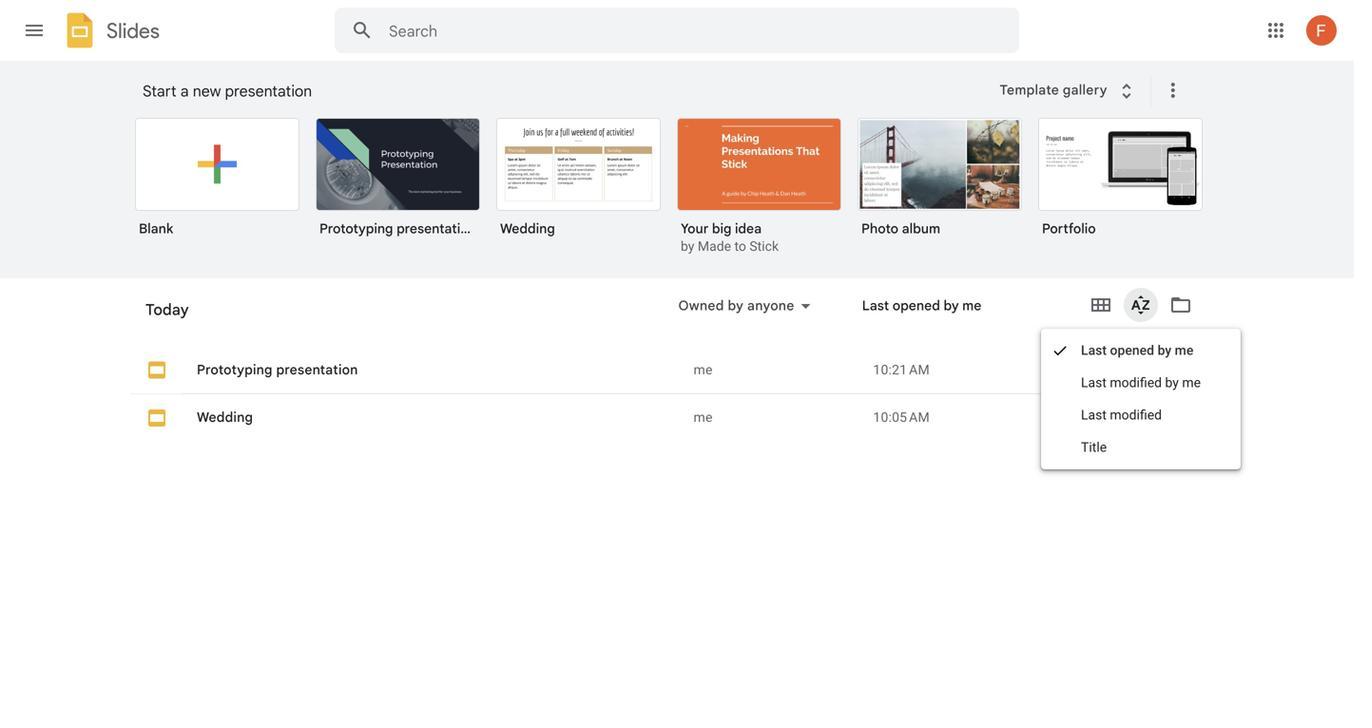 Task type: locate. For each thing, give the bounding box(es) containing it.
0 horizontal spatial wedding
[[197, 410, 253, 426]]

0 horizontal spatial opened
[[775, 309, 823, 326]]

owned
[[679, 298, 725, 314]]

owned by me element for prototyping presentation
[[694, 361, 858, 380]]

2 owned by me element from the top
[[694, 409, 858, 428]]

more actions. image
[[1158, 79, 1185, 102]]

by inside popup button
[[728, 298, 744, 314]]

search image
[[343, 11, 381, 49]]

portfolio
[[1043, 221, 1096, 237]]

last opened by me up 10:21 am
[[863, 298, 982, 314]]

10:21 am
[[874, 362, 930, 378]]

1 today from the top
[[146, 301, 189, 320]]

1 modified from the top
[[1111, 375, 1162, 391]]

portfolio option
[[1039, 118, 1203, 251]]

by
[[681, 239, 695, 254], [728, 298, 744, 314], [944, 298, 959, 314], [826, 309, 842, 326], [1158, 343, 1172, 359], [1166, 375, 1179, 391]]

prototyping
[[320, 221, 393, 237], [197, 362, 273, 379]]

today inside 'heading'
[[146, 301, 189, 320]]

presentation
[[225, 82, 312, 101], [397, 221, 476, 237], [276, 362, 358, 379]]

gallery
[[1063, 82, 1108, 99]]

2 modified from the top
[[1111, 408, 1162, 423]]

prototyping presentation option
[[316, 118, 480, 251], [130, 270, 1205, 705]]

modified
[[1111, 375, 1162, 391], [1111, 408, 1162, 423]]

wedding option
[[497, 118, 661, 251], [130, 318, 1205, 705]]

1 horizontal spatial wedding
[[500, 221, 555, 237]]

1 vertical spatial prototyping
[[197, 362, 273, 379]]

template gallery
[[1000, 82, 1108, 99]]

0 vertical spatial owned by me element
[[694, 361, 858, 380]]

2 horizontal spatial opened
[[1111, 343, 1155, 359]]

menu containing last opened by me
[[1042, 329, 1241, 470]]

1 vertical spatial prototyping presentation
[[197, 362, 358, 379]]

1 vertical spatial presentation
[[397, 221, 476, 237]]

opened down stick
[[775, 309, 823, 326]]

start a new presentation
[[143, 82, 312, 101]]

1 horizontal spatial prototyping
[[320, 221, 393, 237]]

me
[[963, 298, 982, 314], [845, 309, 864, 326], [1175, 343, 1194, 359], [694, 362, 713, 378], [1183, 375, 1202, 391], [694, 410, 713, 426]]

your big idea option
[[677, 118, 842, 257]]

today heading
[[130, 279, 638, 340]]

modified down last modified by me
[[1111, 408, 1162, 423]]

album
[[902, 221, 941, 237]]

wedding for bottom wedding option
[[197, 410, 253, 426]]

1 horizontal spatial opened
[[893, 298, 941, 314]]

1 vertical spatial wedding
[[197, 410, 253, 426]]

0 vertical spatial wedding
[[500, 221, 555, 237]]

1 owned by me element from the top
[[694, 361, 858, 380]]

opened
[[893, 298, 941, 314], [775, 309, 823, 326], [1111, 343, 1155, 359]]

menu
[[1042, 329, 1241, 470]]

2 today from the top
[[146, 308, 184, 325]]

your
[[681, 221, 709, 237]]

main menu image
[[23, 19, 46, 42]]

photo album option
[[858, 118, 1023, 251]]

wedding
[[500, 221, 555, 237], [197, 410, 253, 426]]

opened up 10:21 am
[[893, 298, 941, 314]]

0 vertical spatial prototyping
[[320, 221, 393, 237]]

owned by anyone button
[[666, 295, 823, 318]]

today
[[146, 301, 189, 320], [146, 308, 184, 325]]

owned by me element
[[694, 361, 858, 380], [694, 409, 858, 428]]

last opened by me down stick
[[745, 309, 864, 326]]

modified up last modified at bottom right
[[1111, 375, 1162, 391]]

last
[[863, 298, 890, 314], [745, 309, 772, 326], [1082, 343, 1107, 359], [1082, 375, 1107, 391], [1082, 408, 1107, 423]]

made to stick link
[[698, 239, 779, 254]]

1 vertical spatial modified
[[1111, 408, 1162, 423]]

start a new presentation heading
[[143, 61, 988, 122]]

opened up last modified by me
[[1111, 343, 1155, 359]]

last opened by me
[[863, 298, 982, 314], [745, 309, 864, 326], [1082, 343, 1194, 359]]

big
[[712, 221, 732, 237]]

last opened by me 10:05 am element
[[874, 409, 1137, 428]]

last up 10:21 am
[[863, 298, 890, 314]]

photo
[[862, 221, 899, 237]]

list box
[[135, 114, 1229, 280], [130, 270, 1205, 705]]

prototyping presentation
[[320, 221, 476, 237], [197, 362, 358, 379]]

template gallery button
[[988, 73, 1151, 107]]

None search field
[[335, 8, 1020, 53]]

1 vertical spatial owned by me element
[[694, 409, 858, 428]]

0 horizontal spatial prototyping
[[197, 362, 273, 379]]

owned by anyone
[[679, 298, 795, 314]]

0 vertical spatial modified
[[1111, 375, 1162, 391]]

presentation inside start a new presentation "heading"
[[225, 82, 312, 101]]

0 vertical spatial presentation
[[225, 82, 312, 101]]

last up title
[[1082, 408, 1107, 423]]

anyone
[[748, 298, 795, 314]]

new
[[193, 82, 221, 101]]

modified for last modified by me
[[1111, 375, 1162, 391]]

opened inside menu
[[1111, 343, 1155, 359]]



Task type: describe. For each thing, give the bounding box(es) containing it.
today for prototyping presentation
[[146, 308, 184, 325]]

last opened by me 10:21 am element
[[874, 361, 1137, 380]]

by inside your big idea by made to stick
[[681, 239, 695, 254]]

start
[[143, 82, 177, 101]]

template
[[1000, 82, 1060, 99]]

to
[[735, 239, 747, 254]]

0 vertical spatial wedding option
[[497, 118, 661, 251]]

owned by me element for wedding
[[694, 409, 858, 428]]

slides link
[[61, 11, 160, 53]]

prototyping for the bottommost prototyping presentation option
[[197, 362, 273, 379]]

1 vertical spatial prototyping presentation option
[[130, 270, 1205, 705]]

last opened by me up last modified by me
[[1082, 343, 1194, 359]]

slides
[[107, 18, 160, 43]]

title
[[1082, 440, 1107, 456]]

last up last modified at bottom right
[[1082, 375, 1107, 391]]

your big idea by made to stick
[[681, 221, 779, 254]]

blank
[[139, 221, 174, 237]]

today for last opened by me
[[146, 301, 189, 320]]

made
[[698, 239, 732, 254]]

idea
[[735, 221, 762, 237]]

photo album
[[862, 221, 941, 237]]

last right "owned"
[[745, 309, 772, 326]]

a
[[180, 82, 189, 101]]

0 vertical spatial prototyping presentation option
[[316, 118, 480, 251]]

blank option
[[135, 118, 300, 251]]

0 vertical spatial prototyping presentation
[[320, 221, 476, 237]]

stick
[[750, 239, 779, 254]]

last modified by me
[[1082, 375, 1202, 391]]

last up last modified by me
[[1082, 343, 1107, 359]]

wedding for the topmost wedding option
[[500, 221, 555, 237]]

1 vertical spatial wedding option
[[130, 318, 1205, 705]]

last modified
[[1082, 408, 1162, 423]]

list box containing prototyping presentation
[[130, 270, 1205, 705]]

prototyping for the topmost prototyping presentation option
[[320, 221, 393, 237]]

modified for last modified
[[1111, 408, 1162, 423]]

10:05 am
[[874, 410, 930, 426]]

list box containing blank
[[135, 114, 1229, 280]]

2 vertical spatial presentation
[[276, 362, 358, 379]]

Search bar text field
[[389, 22, 972, 41]]



Task type: vqa. For each thing, say whether or not it's contained in the screenshot.
Last opened by me
yes



